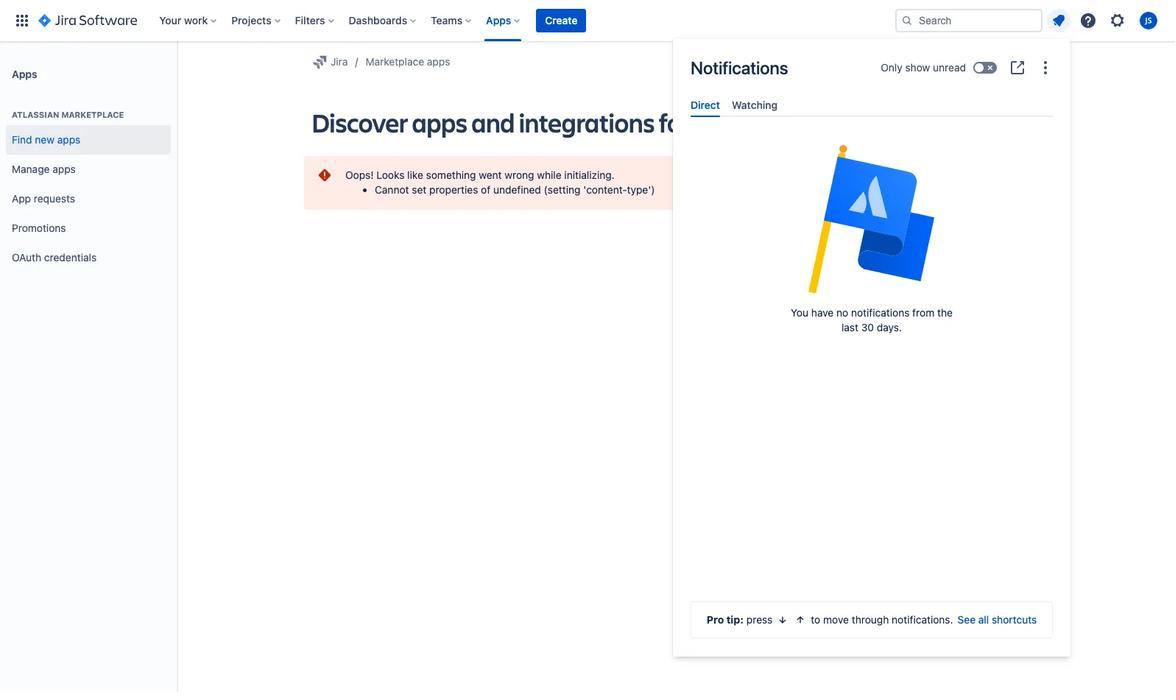 Task type: locate. For each thing, give the bounding box(es) containing it.
apps
[[427, 55, 450, 68], [412, 105, 467, 140], [57, 133, 80, 145], [52, 162, 76, 175]]

apps button
[[482, 9, 526, 32]]

you have no notifications from the last 30 days.
[[791, 306, 953, 334]]

1 vertical spatial marketplace
[[61, 110, 124, 119]]

arrow up image
[[795, 614, 807, 626]]

your
[[159, 14, 181, 27]]

0 horizontal spatial marketplace
[[61, 110, 124, 119]]

marketplace apps
[[366, 55, 450, 68]]

1 vertical spatial jira
[[694, 105, 733, 140]]

tab list
[[685, 93, 1059, 117]]

manage apps link
[[6, 155, 171, 184]]

like
[[407, 169, 423, 181]]

atlassian
[[12, 110, 59, 119]]

0 vertical spatial apps
[[486, 14, 511, 27]]

apps left the and
[[412, 105, 467, 140]]

apps
[[486, 14, 511, 27], [12, 67, 37, 80]]

marketplace apps link
[[366, 53, 450, 71]]

context icon image
[[311, 53, 329, 71], [311, 53, 329, 71]]

set
[[412, 184, 427, 196]]

feedback
[[984, 54, 1032, 67]]

apps up atlassian at left
[[12, 67, 37, 80]]

apps up requests
[[52, 162, 76, 175]]

marketplace up find new apps link at the left of the page
[[61, 110, 124, 119]]

marketplace
[[366, 55, 424, 68], [61, 110, 124, 119]]

shortcuts
[[992, 613, 1037, 626]]

tab list containing direct
[[685, 93, 1059, 117]]

banner
[[0, 0, 1175, 41]]

0 horizontal spatial apps
[[12, 67, 37, 80]]

(setting
[[544, 184, 581, 196]]

teams
[[431, 14, 463, 27]]

apps right new
[[57, 133, 80, 145]]

while
[[537, 169, 562, 181]]

oauth credentials
[[12, 251, 97, 263]]

apps right "teams" dropdown button
[[486, 14, 511, 27]]

dashboards
[[349, 14, 407, 27]]

notifications dialog
[[673, 38, 1071, 657]]

oops!
[[345, 169, 374, 181]]

projects
[[231, 14, 271, 27]]

jira
[[331, 55, 348, 68], [694, 105, 733, 140]]

to move through notifications.
[[811, 613, 953, 626]]

your profile and settings image
[[1140, 12, 1158, 29]]

1 horizontal spatial apps
[[486, 14, 511, 27]]

only show unread
[[881, 61, 966, 74]]

dashboards button
[[344, 9, 422, 32]]

apps for manage
[[52, 162, 76, 175]]

apps inside dropdown button
[[486, 14, 511, 27]]

find
[[12, 133, 32, 145]]

0 vertical spatial marketplace
[[366, 55, 424, 68]]

0 horizontal spatial jira
[[331, 55, 348, 68]]

cannot
[[375, 184, 409, 196]]

apps for discover
[[412, 105, 467, 140]]

watching
[[732, 99, 778, 111]]

jira down filters popup button on the top left of page
[[331, 55, 348, 68]]

wrong
[[505, 169, 534, 181]]

jira right for
[[694, 105, 733, 140]]

jira link
[[311, 53, 348, 71]]

1 horizontal spatial marketplace
[[366, 55, 424, 68]]

jira software image
[[38, 12, 137, 29], [38, 12, 137, 29]]

of
[[481, 184, 491, 196]]

atlassian marketplace
[[12, 110, 124, 119]]

requests
[[34, 192, 75, 204]]

apps down teams
[[427, 55, 450, 68]]

oops! looks like something went wrong while initializing. cannot set properties of undefined (setting 'content-type')
[[345, 169, 655, 196]]

projects button
[[227, 9, 286, 32]]

app
[[12, 192, 31, 204]]

and
[[471, 105, 515, 140]]

credentials
[[44, 251, 97, 263]]

looks
[[377, 169, 405, 181]]

see all shortcuts button
[[958, 613, 1037, 627]]

marketplace down the dashboards dropdown button
[[366, 55, 424, 68]]

initializing.
[[564, 169, 615, 181]]

help image
[[1079, 12, 1097, 29]]

banner containing your work
[[0, 0, 1175, 41]]

1 horizontal spatial jira
[[694, 105, 733, 140]]

oauth credentials link
[[6, 243, 171, 272]]

pro
[[707, 613, 724, 626]]

direct
[[691, 99, 720, 111]]

days.
[[877, 321, 902, 334]]

search image
[[901, 15, 913, 27]]

discover apps and integrations for jira
[[311, 105, 733, 140]]

manage
[[12, 162, 50, 175]]



Task type: vqa. For each thing, say whether or not it's contained in the screenshot.
Connect
no



Task type: describe. For each thing, give the bounding box(es) containing it.
all
[[979, 613, 989, 626]]

atlassian marketplace group
[[6, 94, 171, 277]]

promotions link
[[6, 214, 171, 243]]

show
[[905, 61, 930, 74]]

30
[[861, 321, 874, 334]]

through
[[852, 613, 889, 626]]

to
[[811, 613, 821, 626]]

feedback button
[[955, 49, 1040, 73]]

you
[[791, 306, 809, 319]]

discover
[[311, 105, 408, 140]]

went
[[479, 169, 502, 181]]

notifications image
[[1050, 12, 1068, 29]]

filters
[[295, 14, 325, 27]]

filters button
[[291, 9, 340, 32]]

app requests link
[[6, 184, 171, 214]]

from
[[912, 306, 935, 319]]

settings image
[[1109, 12, 1127, 29]]

last
[[842, 321, 859, 334]]

0 vertical spatial jira
[[331, 55, 348, 68]]

teams button
[[426, 9, 477, 32]]

your work
[[159, 14, 208, 27]]

sidebar navigation image
[[161, 59, 193, 88]]

integrations
[[519, 105, 655, 140]]

move
[[823, 613, 849, 626]]

arrow down image
[[777, 614, 789, 626]]

direct tab panel
[[685, 117, 1059, 130]]

pro tip: press
[[707, 613, 773, 626]]

the
[[937, 306, 953, 319]]

see
[[958, 613, 976, 626]]

create button
[[536, 9, 586, 32]]

appswitcher icon image
[[13, 12, 31, 29]]

app requests
[[12, 192, 75, 204]]

undefined
[[493, 184, 541, 196]]

primary element
[[9, 0, 895, 41]]

type')
[[627, 184, 655, 196]]

properties
[[429, 184, 478, 196]]

create
[[545, 14, 578, 27]]

tab list inside notifications dialog
[[685, 93, 1059, 117]]

Search field
[[895, 9, 1043, 32]]

promotions
[[12, 221, 66, 234]]

your work button
[[155, 9, 223, 32]]

have
[[811, 306, 834, 319]]

1 vertical spatial apps
[[12, 67, 37, 80]]

work
[[184, 14, 208, 27]]

'content-
[[583, 184, 627, 196]]

marketplace inside group
[[61, 110, 124, 119]]

find new apps
[[12, 133, 80, 145]]

notifications
[[691, 57, 788, 78]]

find new apps link
[[6, 125, 171, 155]]

manage apps
[[12, 162, 76, 175]]

something
[[426, 169, 476, 181]]

notifications.
[[892, 613, 953, 626]]

more image
[[1037, 59, 1054, 77]]

apps for marketplace
[[427, 55, 450, 68]]

press
[[747, 613, 773, 626]]

tip:
[[727, 613, 744, 626]]

oauth
[[12, 251, 41, 263]]

see all shortcuts
[[958, 613, 1037, 626]]

new
[[35, 133, 54, 145]]

open notifications in a new tab image
[[1009, 59, 1026, 77]]

no
[[837, 306, 848, 319]]

for
[[659, 105, 690, 140]]

only
[[881, 61, 903, 74]]

unread
[[933, 61, 966, 74]]

notifications
[[851, 306, 910, 319]]



